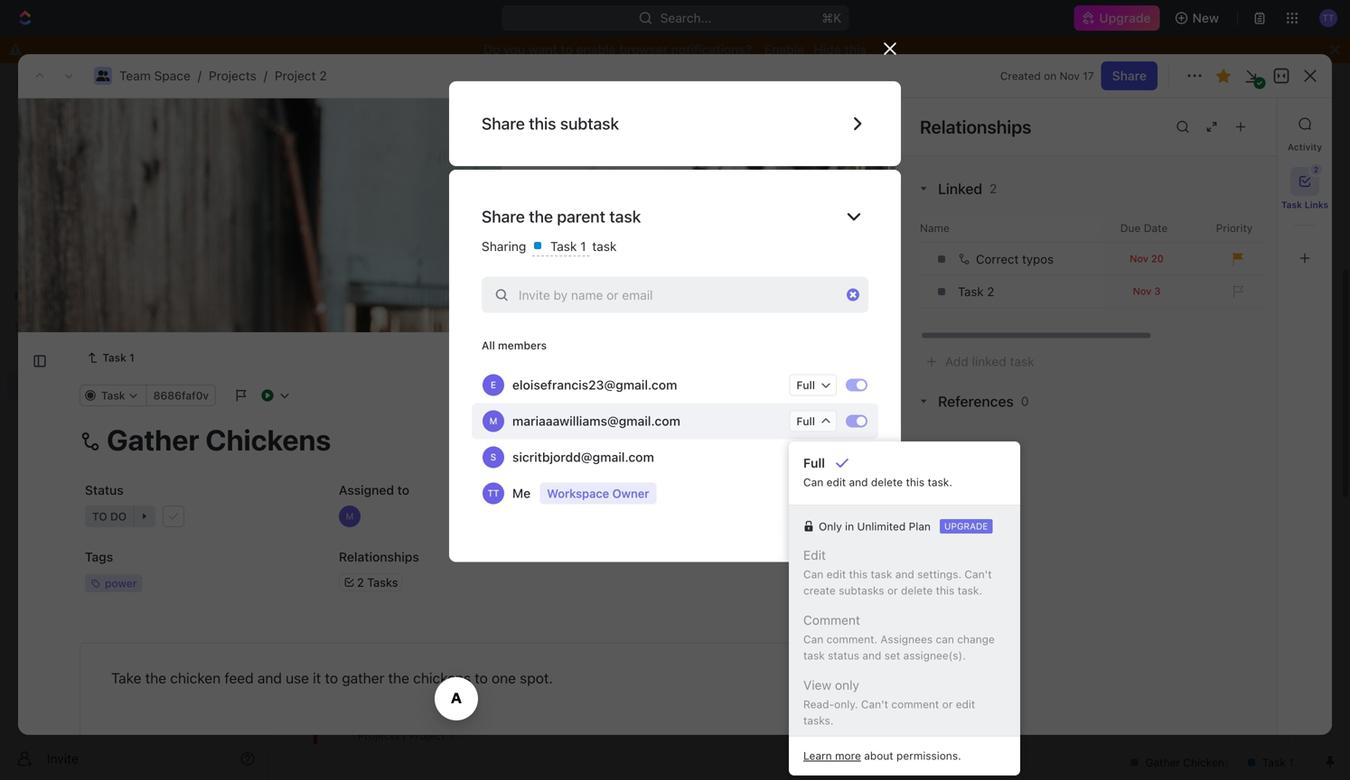 Task type: describe. For each thing, give the bounding box(es) containing it.
home
[[43, 122, 78, 136]]

sicritbjordd@gmail.com
[[512, 450, 654, 465]]

space inside tree
[[79, 379, 116, 394]]

table link
[[632, 190, 667, 215]]

1 button
[[449, 423, 474, 441]]

team space / projects / project 2
[[119, 68, 327, 83]]

all
[[482, 339, 495, 352]]

overview
[[337, 195, 393, 210]]

view
[[803, 678, 832, 693]]

all members
[[482, 339, 547, 352]]

edit inside edit can edit this task and settings. can't create subtasks or delete this task.
[[827, 568, 846, 581]]

task inside comment can comment. assignees can change task status and set assignee(s).
[[803, 650, 825, 662]]

team space link inside tree
[[43, 372, 258, 401]]

set
[[885, 650, 900, 662]]

to right assigned
[[397, 483, 409, 498]]

team space tree
[[7, 342, 262, 493]]

you
[[503, 42, 525, 57]]

out
[[462, 629, 481, 644]]

new
[[1193, 10, 1219, 25]]

workspace
[[547, 487, 609, 501]]

1 vertical spatial relationships
[[339, 550, 419, 565]]

0 horizontal spatial project
[[275, 68, 316, 83]]

can't inside edit can edit this task and settings. can't create subtasks or delete this task.
[[965, 568, 992, 581]]

1 horizontal spatial user group image
[[287, 80, 298, 89]]

correct
[[976, 252, 1019, 267]]

change
[[957, 634, 995, 646]]

enable
[[576, 42, 616, 57]]

want
[[528, 42, 557, 57]]

sidebar navigation
[[0, 63, 270, 781]]

status
[[828, 650, 859, 662]]

hanging out with friends link
[[404, 624, 756, 650]]

feed
[[224, 670, 254, 687]]

the for parent
[[529, 207, 553, 226]]

invite
[[47, 752, 78, 767]]

task right gantt
[[609, 207, 641, 226]]

0 horizontal spatial task.
[[928, 476, 952, 489]]

favorites
[[14, 290, 62, 303]]

learn more about permissions.
[[803, 750, 961, 763]]

comment.
[[827, 634, 878, 646]]

gantt link
[[565, 190, 602, 215]]

typos
[[1022, 252, 1054, 267]]

browser
[[619, 42, 668, 57]]

space up "list" link
[[381, 135, 453, 165]]

view only read-only. can't comment or edit tasks.
[[803, 678, 975, 727]]

2 inside linked 2
[[990, 181, 997, 196]]

subtasks
[[839, 585, 884, 597]]

can
[[936, 634, 954, 646]]

project 2
[[358, 317, 423, 334]]

edit inside view only read-only. can't comment or edit tasks.
[[956, 699, 975, 711]]

the for chicken
[[145, 670, 166, 687]]

correct typos link
[[953, 244, 1097, 275]]

task sidebar navigation tab list
[[1281, 109, 1329, 273]]

sharing
[[482, 239, 530, 254]]

date
[[620, 483, 648, 498]]

space left the projects link
[[154, 68, 191, 83]]

progress
[[394, 366, 453, 379]]

dashboards link
[[7, 207, 262, 236]]

list link
[[423, 190, 448, 215]]

assigned
[[339, 483, 394, 498]]

to do
[[380, 539, 414, 552]]

only.
[[834, 699, 858, 711]]

1 horizontal spatial the
[[388, 670, 409, 687]]

spot.
[[520, 670, 553, 687]]

0 vertical spatial upgrade
[[1099, 10, 1151, 25]]

project 2 link
[[275, 68, 327, 83]]

full inside full dropdown button
[[797, 415, 815, 428]]

2 button
[[1291, 164, 1322, 196]]

new button
[[1167, 4, 1230, 33]]

task 1 link
[[80, 347, 142, 369]]

space right project 2 link
[[339, 77, 376, 92]]

1 vertical spatial in
[[845, 521, 854, 533]]

1 horizontal spatial upgrade link
[[1074, 5, 1160, 31]]

docs link
[[7, 176, 262, 205]]

add for add task button to the middle
[[408, 488, 432, 503]]

status
[[85, 483, 124, 498]]

activity
[[1288, 142, 1322, 152]]

add task for add task button to the middle
[[408, 488, 462, 503]]

links
[[1305, 200, 1329, 210]]

add task for top add task button
[[1220, 143, 1274, 158]]

1 can from the top
[[803, 476, 823, 489]]

can for comment
[[803, 634, 823, 646]]

do you want to enable browser notifications? enable hide this
[[484, 42, 867, 57]]

references
[[938, 393, 1014, 410]]

more
[[835, 750, 861, 763]]

and inside comment can comment. assignees can change task status and set assignee(s).
[[862, 650, 881, 662]]

projects
[[209, 68, 256, 83]]

‎task 2 link
[[953, 277, 1097, 307]]

to left do
[[380, 539, 395, 552]]

task links
[[1281, 200, 1329, 210]]

2 inside 'button'
[[1314, 166, 1319, 174]]

share the parent task
[[482, 207, 641, 226]]

search...
[[660, 10, 712, 25]]

tasks.
[[803, 715, 834, 727]]

can edit and delete this task.
[[803, 476, 952, 489]]

or inside edit can edit this task and settings. can't create subtasks or delete this task.
[[887, 585, 898, 597]]

it
[[313, 670, 321, 687]]

1 inside "button"
[[466, 426, 471, 439]]

user group image inside team space tree
[[19, 381, 32, 392]]

team right user group icon
[[119, 68, 151, 83]]

2 / from the left
[[264, 68, 267, 83]]

0 vertical spatial delete
[[871, 476, 903, 489]]

in progress
[[380, 366, 453, 379]]

can't inside view only read-only. can't comment or edit tasks.
[[861, 699, 888, 711]]

⌘k
[[822, 10, 841, 25]]

mariaaawilliams@gmail.com
[[512, 414, 680, 429]]

learn
[[803, 750, 832, 763]]

parent
[[557, 207, 605, 226]]

only in unlimited plan
[[819, 521, 931, 533]]

this down settings.
[[936, 585, 955, 597]]

plan
[[909, 521, 931, 533]]

0 vertical spatial team space
[[304, 77, 376, 92]]

share this subtask
[[482, 114, 619, 133]]

me
[[512, 486, 531, 501]]

1 vertical spatial upgrade link
[[940, 520, 993, 534]]

favorites button
[[7, 286, 80, 307]]

0 horizontal spatial task 1
[[102, 352, 135, 364]]

to right it
[[325, 670, 338, 687]]

only
[[819, 521, 842, 533]]



Task type: locate. For each thing, give the bounding box(es) containing it.
0
[[1021, 394, 1029, 409]]

on
[[1044, 70, 1057, 82]]

task inside edit can edit this task and settings. can't create subtasks or delete this task.
[[871, 568, 892, 581]]

this
[[845, 42, 867, 57], [529, 114, 556, 133], [906, 476, 925, 489], [849, 568, 868, 581], [936, 585, 955, 597]]

can down comment
[[803, 634, 823, 646]]

/ left the projects link
[[198, 68, 202, 83]]

one
[[492, 670, 516, 687]]

add for add task button to the bottom
[[408, 661, 432, 676]]

gather
[[342, 670, 384, 687]]

2 vertical spatial can
[[803, 634, 823, 646]]

0 vertical spatial or
[[887, 585, 898, 597]]

use
[[286, 670, 309, 687]]

e
[[491, 380, 496, 390]]

hide down name
[[938, 240, 962, 253]]

and left set
[[862, 650, 881, 662]]

upgrade link
[[1074, 5, 1160, 31], [940, 520, 993, 534]]

1 horizontal spatial can't
[[965, 568, 992, 581]]

1 horizontal spatial upgrade
[[1099, 10, 1151, 25]]

assignees
[[881, 634, 933, 646]]

references 0
[[938, 393, 1029, 410]]

tt
[[488, 489, 499, 499]]

1 vertical spatial delete
[[901, 585, 933, 597]]

or right subtasks
[[887, 585, 898, 597]]

upgrade link up 17
[[1074, 5, 1160, 31]]

add task for add task button to the bottom
[[408, 661, 462, 676]]

0 vertical spatial upgrade link
[[1074, 5, 1160, 31]]

task sidebar content section
[[897, 99, 1350, 736]]

hide
[[814, 42, 841, 57], [938, 240, 962, 253]]

0 vertical spatial add task button
[[1209, 136, 1285, 165]]

can inside comment can comment. assignees can change task status and set assignee(s).
[[803, 634, 823, 646]]

1 horizontal spatial relationships
[[920, 116, 1032, 137]]

task down the parent
[[592, 239, 617, 254]]

1 vertical spatial add task
[[408, 488, 462, 503]]

tags
[[85, 550, 113, 565]]

add down hanging
[[408, 661, 432, 676]]

can't right only.
[[861, 699, 888, 711]]

and
[[849, 476, 868, 489], [895, 568, 914, 581], [862, 650, 881, 662], [257, 670, 282, 687]]

the left the parent
[[529, 207, 553, 226]]

0 vertical spatial can't
[[965, 568, 992, 581]]

and up only in unlimited plan on the bottom right
[[849, 476, 868, 489]]

assigned to
[[339, 483, 409, 498]]

0 horizontal spatial upgrade
[[944, 521, 988, 532]]

2 can from the top
[[803, 568, 823, 581]]

Edit task name text field
[[80, 423, 827, 457]]

to right want
[[561, 42, 573, 57]]

task. inside edit can edit this task and settings. can't create subtasks or delete this task.
[[958, 585, 982, 597]]

full button
[[789, 411, 837, 433]]

task. down settings.
[[958, 585, 982, 597]]

add down automations
[[1220, 143, 1243, 158]]

learn more link
[[803, 750, 861, 763]]

to
[[561, 42, 573, 57], [397, 483, 409, 498], [380, 539, 395, 552], [325, 670, 338, 687], [475, 670, 488, 687]]

only
[[835, 678, 859, 693]]

or inside view only read-only. can't comment or edit tasks.
[[942, 699, 953, 711]]

can't right settings.
[[965, 568, 992, 581]]

0 horizontal spatial upgrade link
[[940, 520, 993, 534]]

members
[[498, 339, 547, 352]]

‎task
[[958, 285, 984, 299]]

/
[[198, 68, 202, 83], [264, 68, 267, 83]]

m
[[489, 416, 497, 427]]

2 vertical spatial edit
[[956, 699, 975, 711]]

0 vertical spatial relationships
[[920, 116, 1032, 137]]

edit can edit this task and settings. can't create subtasks or delete this task.
[[803, 548, 992, 597]]

project right projects at the top left of page
[[275, 68, 316, 83]]

1 / from the left
[[198, 68, 202, 83]]

can up create on the right of the page
[[803, 568, 823, 581]]

edit
[[803, 548, 826, 563]]

can for edit
[[803, 568, 823, 581]]

upgrade link right "plan"
[[940, 520, 993, 534]]

notifications?
[[671, 42, 752, 57]]

0 horizontal spatial or
[[887, 585, 898, 597]]

friends
[[513, 629, 558, 644]]

subtask
[[560, 114, 619, 133]]

space down task 1 link
[[79, 379, 116, 394]]

eloisefrancis23@gmail.com
[[512, 378, 677, 393]]

0 vertical spatial project
[[275, 68, 316, 83]]

0 horizontal spatial /
[[198, 68, 202, 83]]

task inside tab list
[[1281, 200, 1302, 210]]

name
[[920, 222, 950, 235]]

1 vertical spatial add
[[408, 488, 432, 503]]

0 vertical spatial user group image
[[287, 80, 298, 89]]

0 horizontal spatial can't
[[861, 699, 888, 711]]

inbox link
[[7, 145, 262, 174]]

linked 2
[[938, 180, 997, 197]]

comment
[[803, 613, 860, 628]]

0 horizontal spatial relationships
[[339, 550, 419, 565]]

add up do
[[408, 488, 432, 503]]

gantt
[[569, 195, 602, 210]]

1 horizontal spatial /
[[264, 68, 267, 83]]

add task down hanging
[[408, 661, 462, 676]]

0 vertical spatial task.
[[928, 476, 952, 489]]

chicken
[[170, 670, 221, 687]]

1 horizontal spatial task 1
[[547, 239, 590, 254]]

team space inside tree
[[43, 379, 116, 394]]

2 vertical spatial add task
[[408, 661, 462, 676]]

project up 'in progress'
[[358, 317, 407, 334]]

1 vertical spatial project
[[358, 317, 407, 334]]

calendar link
[[478, 190, 535, 215]]

0 vertical spatial full
[[797, 415, 815, 428]]

and left settings.
[[895, 568, 914, 581]]

hide inside button
[[938, 240, 962, 253]]

upgrade left new button
[[1099, 10, 1151, 25]]

user group image
[[96, 70, 110, 81]]

1 vertical spatial task.
[[958, 585, 982, 597]]

relationships inside task sidebar content section
[[920, 116, 1032, 137]]

1 horizontal spatial task.
[[958, 585, 982, 597]]

comment
[[891, 699, 939, 711]]

about
[[864, 750, 893, 763]]

take
[[111, 670, 141, 687]]

user group image down spaces
[[19, 381, 32, 392]]

2 horizontal spatial the
[[529, 207, 553, 226]]

dashboards
[[43, 214, 114, 229]]

spaces
[[14, 321, 53, 333]]

relationships
[[920, 116, 1032, 137], [339, 550, 419, 565]]

task left status
[[803, 650, 825, 662]]

the right take
[[145, 670, 166, 687]]

2 vertical spatial team space
[[43, 379, 116, 394]]

list
[[426, 195, 448, 210]]

relationships up 2 tasks
[[339, 550, 419, 565]]

share button
[[1101, 61, 1158, 90], [1127, 70, 1183, 99]]

create
[[803, 585, 836, 597]]

clear search image
[[847, 289, 859, 301]]

relationships up linked 2
[[920, 116, 1032, 137]]

in left progress
[[380, 366, 391, 379]]

this left subtask
[[529, 114, 556, 133]]

task up subtasks
[[871, 568, 892, 581]]

task
[[609, 207, 641, 226], [592, 239, 617, 254], [871, 568, 892, 581], [803, 650, 825, 662]]

0 horizontal spatial the
[[145, 670, 166, 687]]

add task button down hanging
[[400, 657, 469, 679]]

1 vertical spatial upgrade
[[944, 521, 988, 532]]

task. up "plan"
[[928, 476, 952, 489]]

1 vertical spatial add task button
[[400, 485, 469, 507]]

0 vertical spatial in
[[380, 366, 391, 379]]

do
[[484, 42, 500, 57]]

17
[[1083, 70, 1094, 82]]

upgrade right "plan"
[[944, 521, 988, 532]]

1 horizontal spatial or
[[942, 699, 953, 711]]

permissions.
[[897, 750, 961, 763]]

this up subtasks
[[849, 568, 868, 581]]

calendar
[[482, 195, 535, 210]]

task 1
[[547, 239, 590, 254], [102, 352, 135, 364]]

0 vertical spatial can
[[803, 476, 823, 489]]

team inside tree
[[43, 379, 76, 394]]

1 vertical spatial full
[[803, 456, 825, 471]]

2
[[319, 68, 327, 83], [1314, 166, 1319, 174], [990, 181, 997, 196], [987, 285, 994, 299], [410, 317, 419, 334], [473, 366, 480, 379], [357, 576, 364, 590]]

0 vertical spatial edit
[[827, 476, 846, 489]]

1 vertical spatial edit
[[827, 568, 846, 581]]

with
[[485, 629, 510, 644]]

1 vertical spatial user group image
[[19, 381, 32, 392]]

1 horizontal spatial hide
[[938, 240, 962, 253]]

Search tasks... text field
[[1125, 233, 1306, 260]]

add for top add task button
[[1220, 143, 1243, 158]]

3 can from the top
[[803, 634, 823, 646]]

assignee(s).
[[903, 650, 966, 662]]

0 vertical spatial add task
[[1220, 143, 1274, 158]]

0 vertical spatial task 1
[[547, 239, 590, 254]]

0 horizontal spatial user group image
[[19, 381, 32, 392]]

add task button left activity
[[1209, 136, 1285, 165]]

this right enable
[[845, 42, 867, 57]]

add task button up do
[[400, 485, 469, 507]]

user group image right projects at the top left of page
[[287, 80, 298, 89]]

0 horizontal spatial hide
[[814, 42, 841, 57]]

1 vertical spatial team space
[[314, 135, 459, 165]]

Invite by name or email text field
[[492, 282, 840, 309]]

1 horizontal spatial project
[[358, 317, 407, 334]]

and inside edit can edit this task and settings. can't create subtasks or delete this task.
[[895, 568, 914, 581]]

team right projects at the top left of page
[[304, 77, 336, 92]]

0 horizontal spatial in
[[380, 366, 391, 379]]

the right gather
[[388, 670, 409, 687]]

edit up "only"
[[827, 476, 846, 489]]

home link
[[7, 115, 262, 144]]

1 vertical spatial or
[[942, 699, 953, 711]]

edit right comment
[[956, 699, 975, 711]]

team up overview link
[[314, 135, 375, 165]]

can inside edit can edit this task and settings. can't create subtasks or delete this task.
[[803, 568, 823, 581]]

read-
[[803, 699, 834, 711]]

delete up the unlimited on the bottom of the page
[[871, 476, 903, 489]]

delete
[[871, 476, 903, 489], [901, 585, 933, 597]]

and left use
[[257, 670, 282, 687]]

add task left activity
[[1220, 143, 1274, 158]]

0 vertical spatial add
[[1220, 143, 1243, 158]]

or
[[887, 585, 898, 597], [942, 699, 953, 711]]

due date
[[593, 483, 648, 498]]

delete inside edit can edit this task and settings. can't create subtasks or delete this task.
[[901, 585, 933, 597]]

can up "only"
[[803, 476, 823, 489]]

do
[[398, 539, 414, 552]]

take the chicken feed and use it to gather the chickens to one spot.
[[111, 670, 553, 687]]

hanging out with friends
[[408, 629, 558, 644]]

team space
[[304, 77, 376, 92], [314, 135, 459, 165], [43, 379, 116, 394]]

or right comment
[[942, 699, 953, 711]]

hide down ⌘k
[[814, 42, 841, 57]]

8686faf0v button
[[146, 385, 216, 407]]

2 vertical spatial add
[[408, 661, 432, 676]]

hanging
[[408, 629, 459, 644]]

in right "only"
[[845, 521, 854, 533]]

owner
[[612, 487, 649, 501]]

/ right the projects link
[[264, 68, 267, 83]]

s
[[490, 452, 496, 463]]

1 vertical spatial can't
[[861, 699, 888, 711]]

automations
[[1201, 77, 1276, 92]]

team down spaces
[[43, 379, 76, 394]]

edit up create on the right of the page
[[827, 568, 846, 581]]

user group image
[[287, 80, 298, 89], [19, 381, 32, 392]]

2 vertical spatial add task button
[[400, 657, 469, 679]]

add task up do
[[408, 488, 462, 503]]

project
[[275, 68, 316, 83], [358, 317, 407, 334]]

1 horizontal spatial in
[[845, 521, 854, 533]]

this up "plan"
[[906, 476, 925, 489]]

1 vertical spatial can
[[803, 568, 823, 581]]

hide button
[[931, 235, 969, 257]]

1 vertical spatial hide
[[938, 240, 962, 253]]

nov
[[1060, 70, 1080, 82]]

linked
[[938, 180, 982, 197]]

0 vertical spatial hide
[[814, 42, 841, 57]]

delete down settings.
[[901, 585, 933, 597]]

add task
[[1220, 143, 1274, 158], [408, 488, 462, 503], [408, 661, 462, 676]]

tasks
[[367, 576, 398, 590]]

1 vertical spatial task 1
[[102, 352, 135, 364]]

can't
[[965, 568, 992, 581], [861, 699, 888, 711]]

to left the one
[[475, 670, 488, 687]]



Task type: vqa. For each thing, say whether or not it's contained in the screenshot.
the right TASK.
yes



